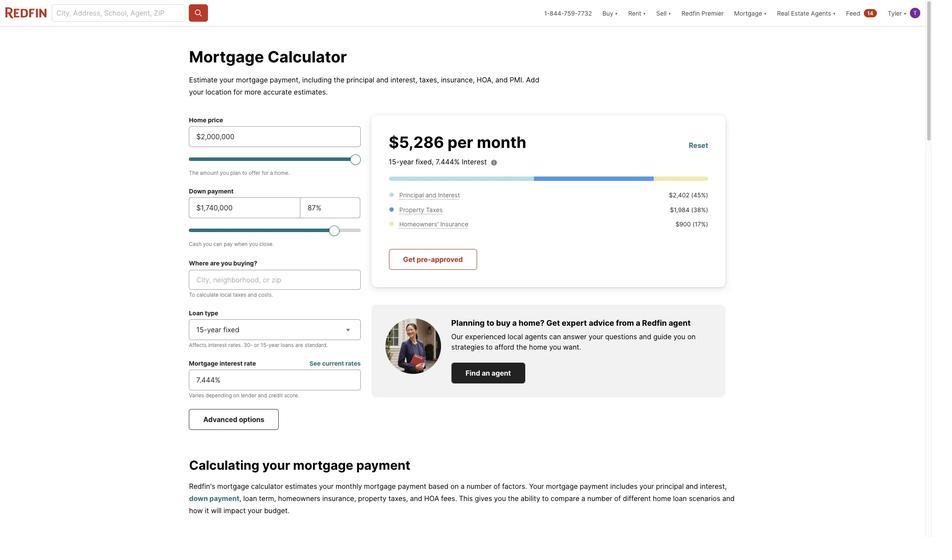 Task type: describe. For each thing, give the bounding box(es) containing it.
▾ for rent ▾
[[644, 9, 646, 17]]

your inside our experienced local agents can answer your questions and guide you on strategies to afford the home you want.
[[589, 333, 604, 341]]

principal inside redfin's mortgage calculator estimates your monthly mortgage payment based on a number of factors. your mortgage payment includes your principal and interest, down payment
[[656, 483, 684, 491]]

mortgage calculator
[[189, 47, 347, 66]]

down payment link
[[189, 495, 240, 504]]

mortgage up compare
[[546, 483, 578, 491]]

on inside our experienced local agents can answer your questions and guide you on strategies to afford the home you want.
[[688, 333, 696, 341]]

advanced options
[[203, 416, 265, 424]]

get pre-approved
[[403, 255, 463, 264]]

price
[[208, 116, 223, 124]]

interest for mortgage
[[220, 360, 243, 368]]

Home Price Slider range field
[[189, 154, 361, 165]]

to
[[189, 292, 195, 298]]

amount
[[200, 170, 219, 176]]

guide
[[654, 333, 672, 341]]

impact
[[224, 507, 246, 516]]

principal and interest link
[[400, 192, 460, 199]]

you right guide
[[674, 333, 686, 341]]

homeowners' insurance
[[400, 221, 469, 228]]

7732
[[578, 9, 592, 17]]

factors.
[[503, 483, 528, 491]]

mortgage for mortgage ▾
[[735, 9, 763, 17]]

down
[[189, 495, 208, 504]]

you right the "cash" on the top
[[203, 241, 212, 248]]

Down Payment Slider range field
[[189, 225, 361, 236]]

property taxes link
[[400, 206, 443, 214]]

$1,984
[[670, 206, 690, 214]]

buy ▾
[[603, 9, 618, 17]]

down payment
[[189, 188, 234, 195]]

score.
[[284, 393, 299, 399]]

different
[[623, 495, 651, 504]]

planning to buy a home? get expert advice from a redfin agent
[[452, 319, 691, 328]]

5 ▾ from the left
[[834, 9, 836, 17]]

insurance, inside , loan term, homeowners insurance, property taxes, and hoa fees. this gives you the ability to compare a number of different home loan scenarios and how it will impact your budget.
[[323, 495, 356, 504]]

of inside redfin's mortgage calculator estimates your monthly mortgage payment based on a number of factors. your mortgage payment includes your principal and interest, down payment
[[494, 483, 501, 491]]

mortgage ▾
[[735, 9, 767, 17]]

your up different
[[640, 483, 654, 491]]

loans
[[281, 342, 294, 349]]

sell
[[657, 9, 667, 17]]

1 vertical spatial interest
[[438, 192, 460, 199]]

per
[[448, 133, 474, 152]]

reset
[[689, 141, 709, 150]]

year for fixed
[[207, 326, 221, 335]]

an
[[482, 369, 490, 378]]

to inside our experienced local agents can answer your questions and guide you on strategies to afford the home you want.
[[486, 343, 493, 352]]

rent ▾ button
[[624, 0, 652, 26]]

15- for 15-year fixed, 7.444% interest
[[389, 158, 400, 166]]

get inside button
[[403, 255, 415, 264]]

City, neighborhood, or zip search field
[[189, 270, 361, 290]]

rent
[[629, 9, 642, 17]]

based
[[429, 483, 449, 491]]

this
[[459, 495, 473, 504]]

where are you buying?
[[189, 260, 257, 267]]

property
[[358, 495, 387, 504]]

advanced
[[203, 416, 238, 424]]

payment up the will
[[210, 495, 240, 504]]

type
[[205, 310, 218, 317]]

number inside redfin's mortgage calculator estimates your monthly mortgage payment based on a number of factors. your mortgage payment includes your principal and interest, down payment
[[467, 483, 492, 491]]

agent inside button
[[492, 369, 511, 378]]

or
[[254, 342, 259, 349]]

calculate
[[197, 292, 219, 298]]

real
[[778, 9, 790, 17]]

interest for affects
[[208, 342, 227, 349]]

from
[[617, 319, 634, 328]]

agents
[[525, 333, 548, 341]]

term,
[[259, 495, 276, 504]]

buy
[[603, 9, 614, 17]]

taxes, inside , loan term, homeowners insurance, property taxes, and hoa fees. this gives you the ability to compare a number of different home loan scenarios and how it will impact your budget.
[[389, 495, 408, 504]]

you left plan
[[220, 170, 229, 176]]

the inside estimate your mortgage payment, including the principal and interest, taxes, insurance, hoa, and pmi. add your location for more accurate estimates.
[[334, 76, 345, 84]]

where
[[189, 260, 209, 267]]

agent image
[[386, 319, 441, 374]]

insurance, inside estimate your mortgage payment, including the principal and interest, taxes, insurance, hoa, and pmi. add your location for more accurate estimates.
[[441, 76, 475, 84]]

fees.
[[441, 495, 457, 504]]

expert
[[562, 319, 587, 328]]

agents
[[812, 9, 832, 17]]

calculating your mortgage payment
[[189, 458, 411, 474]]

add
[[526, 76, 540, 84]]

rate
[[244, 360, 256, 368]]

15-year fixed
[[197, 326, 240, 335]]

(38%)
[[692, 206, 709, 214]]

1 horizontal spatial year
[[269, 342, 280, 349]]

estimates.
[[294, 88, 328, 96]]

interest, inside redfin's mortgage calculator estimates your monthly mortgage payment based on a number of factors. your mortgage payment includes your principal and interest, down payment
[[701, 483, 727, 491]]

▾ for mortgage ▾
[[764, 9, 767, 17]]

the inside our experienced local agents can answer your questions and guide you on strategies to afford the home you want.
[[517, 343, 527, 352]]

rates.
[[228, 342, 242, 349]]

buy ▾ button
[[603, 0, 618, 26]]

buy ▾ button
[[598, 0, 624, 26]]

lender
[[241, 393, 257, 399]]

payment,
[[270, 76, 301, 84]]

number inside , loan term, homeowners insurance, property taxes, and hoa fees. this gives you the ability to compare a number of different home loan scenarios and how it will impact your budget.
[[588, 495, 613, 504]]

taxes, inside estimate your mortgage payment, including the principal and interest, taxes, insurance, hoa, and pmi. add your location for more accurate estimates.
[[420, 76, 439, 84]]

real estate agents ▾
[[778, 9, 836, 17]]

0 vertical spatial interest
[[462, 158, 487, 166]]

mortgage up property
[[364, 483, 396, 491]]

fixed,
[[416, 158, 434, 166]]

buying?
[[234, 260, 257, 267]]

submit search image
[[194, 9, 203, 17]]

mortgage up ,
[[217, 483, 249, 491]]

interest, inside estimate your mortgage payment, including the principal and interest, taxes, insurance, hoa, and pmi. add your location for more accurate estimates.
[[391, 76, 418, 84]]

redfin's
[[189, 483, 215, 491]]

1 vertical spatial redfin
[[643, 319, 667, 328]]

taxes
[[233, 292, 246, 298]]

gives
[[475, 495, 492, 504]]

tyler ▾
[[888, 9, 907, 17]]

2 vertical spatial 15-
[[261, 342, 269, 349]]

1 vertical spatial are
[[296, 342, 303, 349]]

▾ for buy ▾
[[615, 9, 618, 17]]

1 vertical spatial get
[[547, 319, 560, 328]]

the amount you plan to offer for a home.
[[189, 170, 290, 176]]

payment down the amount
[[208, 188, 234, 195]]

experienced
[[466, 333, 506, 341]]

cash
[[189, 241, 202, 248]]

calculating
[[189, 458, 260, 474]]

1 horizontal spatial for
[[262, 170, 269, 176]]

you inside , loan term, homeowners insurance, property taxes, and hoa fees. this gives you the ability to compare a number of different home loan scenarios and how it will impact your budget.
[[494, 495, 506, 504]]

calculator
[[268, 47, 347, 66]]

mortgage interest rate
[[189, 360, 256, 368]]

answer
[[563, 333, 587, 341]]

our experienced local agents can answer your questions and guide you on strategies to afford the home you want.
[[452, 333, 696, 352]]

(45%)
[[692, 192, 709, 199]]



Task type: locate. For each thing, give the bounding box(es) containing it.
▾ for sell ▾
[[669, 9, 672, 17]]

are right where at the left
[[210, 260, 220, 267]]

0 vertical spatial agent
[[669, 319, 691, 328]]

0 vertical spatial mortgage
[[735, 9, 763, 17]]

1 horizontal spatial loan
[[674, 495, 687, 504]]

budget.
[[264, 507, 290, 516]]

to right ability
[[543, 495, 549, 504]]

standard.
[[305, 342, 328, 349]]

interest down per
[[462, 158, 487, 166]]

0 horizontal spatial can
[[214, 241, 222, 248]]

local for taxes
[[220, 292, 232, 298]]

2 vertical spatial the
[[508, 495, 519, 504]]

and inside our experienced local agents can answer your questions and guide you on strategies to afford the home you want.
[[640, 333, 652, 341]]

home right different
[[653, 495, 672, 504]]

1 vertical spatial can
[[550, 333, 561, 341]]

1 horizontal spatial of
[[615, 495, 621, 504]]

payment up hoa
[[398, 483, 427, 491]]

location
[[206, 88, 232, 96]]

, loan term, homeowners insurance, property taxes, and hoa fees. this gives you the ability to compare a number of different home loan scenarios and how it will impact your budget.
[[189, 495, 735, 516]]

number up gives
[[467, 483, 492, 491]]

local left taxes
[[220, 292, 232, 298]]

1 vertical spatial agent
[[492, 369, 511, 378]]

your
[[220, 76, 234, 84], [189, 88, 204, 96], [589, 333, 604, 341], [262, 458, 290, 474], [319, 483, 334, 491], [640, 483, 654, 491], [248, 507, 262, 516]]

insurance, left hoa,
[[441, 76, 475, 84]]

on left the lender
[[233, 393, 240, 399]]

offer
[[249, 170, 261, 176]]

2 ▾ from the left
[[644, 9, 646, 17]]

0 horizontal spatial year
[[207, 326, 221, 335]]

and
[[377, 76, 389, 84], [496, 76, 508, 84], [426, 192, 437, 199], [248, 292, 257, 298], [640, 333, 652, 341], [258, 393, 267, 399], [686, 483, 699, 491], [410, 495, 423, 504], [723, 495, 735, 504]]

rent ▾
[[629, 9, 646, 17]]

1 vertical spatial number
[[588, 495, 613, 504]]

1 horizontal spatial principal
[[656, 483, 684, 491]]

1 horizontal spatial on
[[451, 483, 459, 491]]

0 horizontal spatial insurance,
[[323, 495, 356, 504]]

mortgage inside dropdown button
[[735, 9, 763, 17]]

hoa
[[425, 495, 439, 504]]

redfin premier button
[[677, 0, 729, 26]]

home?
[[519, 319, 545, 328]]

can right agents
[[550, 333, 561, 341]]

0 horizontal spatial are
[[210, 260, 220, 267]]

0 vertical spatial are
[[210, 260, 220, 267]]

▾ right sell
[[669, 9, 672, 17]]

▾ right agents
[[834, 9, 836, 17]]

you right gives
[[494, 495, 506, 504]]

to down experienced
[[486, 343, 493, 352]]

are right loans
[[296, 342, 303, 349]]

redfin left the premier
[[682, 9, 700, 17]]

can inside our experienced local agents can answer your questions and guide you on strategies to afford the home you want.
[[550, 333, 561, 341]]

sell ▾ button
[[652, 0, 677, 26]]

month
[[477, 133, 527, 152]]

759-
[[564, 9, 578, 17]]

interest up 'taxes'
[[438, 192, 460, 199]]

0 horizontal spatial for
[[234, 88, 243, 96]]

1 horizontal spatial insurance,
[[441, 76, 475, 84]]

1 vertical spatial interest,
[[701, 483, 727, 491]]

15- for 15-year fixed
[[197, 326, 207, 335]]

to
[[242, 170, 247, 176], [487, 319, 495, 328], [486, 343, 493, 352], [543, 495, 549, 504]]

want.
[[564, 343, 582, 352]]

your down term,
[[248, 507, 262, 516]]

1 vertical spatial insurance,
[[323, 495, 356, 504]]

2 vertical spatial year
[[269, 342, 280, 349]]

1 horizontal spatial taxes,
[[420, 76, 439, 84]]

1 vertical spatial interest
[[220, 360, 243, 368]]

homeowners'
[[400, 221, 439, 228]]

1 horizontal spatial redfin
[[682, 9, 700, 17]]

the right including
[[334, 76, 345, 84]]

0 horizontal spatial 15-
[[197, 326, 207, 335]]

see
[[310, 360, 321, 368]]

on
[[688, 333, 696, 341], [233, 393, 240, 399], [451, 483, 459, 491]]

principal inside estimate your mortgage payment, including the principal and interest, taxes, insurance, hoa, and pmi. add your location for more accurate estimates.
[[347, 76, 375, 84]]

a up 'this'
[[461, 483, 465, 491]]

0 vertical spatial of
[[494, 483, 501, 491]]

homeowners
[[278, 495, 321, 504]]

15-
[[389, 158, 400, 166], [197, 326, 207, 335], [261, 342, 269, 349]]

of down the includes at the bottom of the page
[[615, 495, 621, 504]]

1 horizontal spatial interest,
[[701, 483, 727, 491]]

$1,984 (38%)
[[670, 206, 709, 214]]

year left fixed, on the left top of the page
[[400, 158, 414, 166]]

ability
[[521, 495, 541, 504]]

get
[[403, 255, 415, 264], [547, 319, 560, 328]]

to left buy
[[487, 319, 495, 328]]

15- down $5,286
[[389, 158, 400, 166]]

1 ▾ from the left
[[615, 9, 618, 17]]

the inside , loan term, homeowners insurance, property taxes, and hoa fees. this gives you the ability to compare a number of different home loan scenarios and how it will impact your budget.
[[508, 495, 519, 504]]

1 loan from the left
[[243, 495, 257, 504]]

get left the pre- on the left of page
[[403, 255, 415, 264]]

insurance
[[441, 221, 469, 228]]

on inside redfin's mortgage calculator estimates your monthly mortgage payment based on a number of factors. your mortgage payment includes your principal and interest, down payment
[[451, 483, 459, 491]]

rent ▾ button
[[629, 0, 646, 26]]

of left 'factors.'
[[494, 483, 501, 491]]

2 horizontal spatial on
[[688, 333, 696, 341]]

1 vertical spatial mortgage
[[189, 47, 264, 66]]

rates
[[346, 360, 361, 368]]

our
[[452, 333, 464, 341]]

0 horizontal spatial principal
[[347, 76, 375, 84]]

local for agents
[[508, 333, 523, 341]]

7.444%
[[436, 158, 460, 166]]

▾ right buy on the top of the page
[[615, 9, 618, 17]]

can left pay
[[214, 241, 222, 248]]

0 vertical spatial year
[[400, 158, 414, 166]]

find an agent button
[[452, 363, 526, 384]]

0 vertical spatial 15-
[[389, 158, 400, 166]]

to inside , loan term, homeowners insurance, property taxes, and hoa fees. this gives you the ability to compare a number of different home loan scenarios and how it will impact your budget.
[[543, 495, 549, 504]]

your up location
[[220, 76, 234, 84]]

user photo image
[[911, 8, 921, 18]]

credit
[[269, 393, 283, 399]]

year left loans
[[269, 342, 280, 349]]

1-844-759-7732 link
[[545, 9, 592, 17]]

home inside our experienced local agents can answer your questions and guide you on strategies to afford the home you want.
[[529, 343, 548, 352]]

local
[[220, 292, 232, 298], [508, 333, 523, 341]]

your inside , loan term, homeowners insurance, property taxes, and hoa fees. this gives you the ability to compare a number of different home loan scenarios and how it will impact your budget.
[[248, 507, 262, 516]]

scenarios
[[689, 495, 721, 504]]

1 vertical spatial principal
[[656, 483, 684, 491]]

a left home.
[[270, 170, 273, 176]]

home down agents
[[529, 343, 548, 352]]

loan right ,
[[243, 495, 257, 504]]

your down advice
[[589, 333, 604, 341]]

0 vertical spatial number
[[467, 483, 492, 491]]

redfin inside redfin premier button
[[682, 9, 700, 17]]

15- up affects
[[197, 326, 207, 335]]

the right the afford
[[517, 343, 527, 352]]

can
[[214, 241, 222, 248], [550, 333, 561, 341]]

get left expert
[[547, 319, 560, 328]]

you left the want.
[[550, 343, 562, 352]]

year
[[400, 158, 414, 166], [207, 326, 221, 335], [269, 342, 280, 349]]

1 horizontal spatial home
[[653, 495, 672, 504]]

including
[[303, 76, 332, 84]]

0 vertical spatial principal
[[347, 76, 375, 84]]

for inside estimate your mortgage payment, including the principal and interest, taxes, insurance, hoa, and pmi. add your location for more accurate estimates.
[[234, 88, 243, 96]]

$2,402 (45%)
[[669, 192, 709, 199]]

pmi.
[[510, 76, 524, 84]]

the
[[189, 170, 199, 176]]

0 horizontal spatial get
[[403, 255, 415, 264]]

loan left scenarios on the bottom
[[674, 495, 687, 504]]

agent up guide
[[669, 319, 691, 328]]

your left 'monthly'
[[319, 483, 334, 491]]

interest down "rates."
[[220, 360, 243, 368]]

redfin
[[682, 9, 700, 17], [643, 319, 667, 328]]

for
[[234, 88, 243, 96], [262, 170, 269, 176]]

estimates
[[285, 483, 317, 491]]

0 horizontal spatial redfin
[[643, 319, 667, 328]]

1 horizontal spatial are
[[296, 342, 303, 349]]

0 vertical spatial home
[[529, 343, 548, 352]]

30-
[[244, 342, 253, 349]]

payment left the includes at the bottom of the page
[[580, 483, 609, 491]]

0 vertical spatial for
[[234, 88, 243, 96]]

property taxes
[[400, 206, 443, 214]]

and inside redfin's mortgage calculator estimates your monthly mortgage payment based on a number of factors. your mortgage payment includes your principal and interest, down payment
[[686, 483, 699, 491]]

costs.
[[259, 292, 273, 298]]

2 vertical spatial mortgage
[[189, 360, 218, 368]]

mortgage left real
[[735, 9, 763, 17]]

you right when at top
[[249, 241, 258, 248]]

0 horizontal spatial of
[[494, 483, 501, 491]]

mortgage up estimates
[[293, 458, 354, 474]]

0 vertical spatial interest,
[[391, 76, 418, 84]]

year down type
[[207, 326, 221, 335]]

1 vertical spatial the
[[517, 343, 527, 352]]

▾ left real
[[764, 9, 767, 17]]

of
[[494, 483, 501, 491], [615, 495, 621, 504]]

0 horizontal spatial loan
[[243, 495, 257, 504]]

insurance,
[[441, 76, 475, 84], [323, 495, 356, 504]]

0 horizontal spatial local
[[220, 292, 232, 298]]

home inside , loan term, homeowners insurance, property taxes, and hoa fees. this gives you the ability to compare a number of different home loan scenarios and how it will impact your budget.
[[653, 495, 672, 504]]

includes
[[611, 483, 638, 491]]

0 vertical spatial on
[[688, 333, 696, 341]]

year for fixed,
[[400, 158, 414, 166]]

loan
[[189, 310, 204, 317]]

1 vertical spatial for
[[262, 170, 269, 176]]

are
[[210, 260, 220, 267], [296, 342, 303, 349]]

afford
[[495, 343, 515, 352]]

14
[[868, 10, 874, 16]]

1 horizontal spatial can
[[550, 333, 561, 341]]

0 vertical spatial local
[[220, 292, 232, 298]]

down
[[189, 188, 206, 195]]

the down 'factors.'
[[508, 495, 519, 504]]

a right compare
[[582, 495, 586, 504]]

2 vertical spatial on
[[451, 483, 459, 491]]

current
[[322, 360, 344, 368]]

you
[[220, 170, 229, 176], [203, 241, 212, 248], [249, 241, 258, 248], [221, 260, 232, 267], [674, 333, 686, 341], [550, 343, 562, 352], [494, 495, 506, 504]]

mortgage down affects
[[189, 360, 218, 368]]

for left more
[[234, 88, 243, 96]]

None text field
[[197, 203, 293, 213]]

1 vertical spatial home
[[653, 495, 672, 504]]

for right offer
[[262, 170, 269, 176]]

estimate
[[189, 76, 218, 84]]

0 vertical spatial can
[[214, 241, 222, 248]]

mortgage ▾ button
[[735, 0, 767, 26]]

0 vertical spatial interest
[[208, 342, 227, 349]]

4 ▾ from the left
[[764, 9, 767, 17]]

get pre-approved button
[[389, 249, 477, 270]]

▾ right rent
[[644, 9, 646, 17]]

1 horizontal spatial 15-
[[261, 342, 269, 349]]

questions
[[606, 333, 638, 341]]

on up fees.
[[451, 483, 459, 491]]

1 vertical spatial on
[[233, 393, 240, 399]]

,
[[240, 495, 242, 504]]

loan type
[[189, 310, 218, 317]]

mortgage for mortgage calculator
[[189, 47, 264, 66]]

1 vertical spatial of
[[615, 495, 621, 504]]

6 ▾ from the left
[[904, 9, 907, 17]]

affects
[[189, 342, 207, 349]]

0 vertical spatial get
[[403, 255, 415, 264]]

you left "buying?"
[[221, 260, 232, 267]]

1 vertical spatial local
[[508, 333, 523, 341]]

mortgage inside estimate your mortgage payment, including the principal and interest, taxes, insurance, hoa, and pmi. add your location for more accurate estimates.
[[236, 76, 268, 84]]

0 horizontal spatial on
[[233, 393, 240, 399]]

interest down 15-year fixed
[[208, 342, 227, 349]]

3 ▾ from the left
[[669, 9, 672, 17]]

15- right or
[[261, 342, 269, 349]]

number down the includes at the bottom of the page
[[588, 495, 613, 504]]

1 horizontal spatial local
[[508, 333, 523, 341]]

▾ for tyler ▾
[[904, 9, 907, 17]]

compare
[[551, 495, 580, 504]]

your up calculator
[[262, 458, 290, 474]]

0 vertical spatial redfin
[[682, 9, 700, 17]]

interest
[[462, 158, 487, 166], [438, 192, 460, 199]]

varies depending on lender and credit score.
[[189, 393, 299, 399]]

2 loan from the left
[[674, 495, 687, 504]]

fixed
[[223, 326, 240, 335]]

a right buy
[[513, 319, 517, 328]]

▾ left user photo
[[904, 9, 907, 17]]

2 horizontal spatial year
[[400, 158, 414, 166]]

sell ▾
[[657, 9, 672, 17]]

payment up property
[[357, 458, 411, 474]]

a inside , loan term, homeowners insurance, property taxes, and hoa fees. this gives you the ability to compare a number of different home loan scenarios and how it will impact your budget.
[[582, 495, 586, 504]]

None text field
[[197, 132, 354, 142], [308, 203, 353, 213], [197, 375, 354, 386], [197, 132, 354, 142], [308, 203, 353, 213], [197, 375, 354, 386]]

taxes,
[[420, 76, 439, 84], [389, 495, 408, 504]]

0 vertical spatial taxes,
[[420, 76, 439, 84]]

City, Address, School, Agent, ZIP search field
[[52, 4, 186, 22]]

of inside , loan term, homeowners insurance, property taxes, and hoa fees. this gives you the ability to compare a number of different home loan scenarios and how it will impact your budget.
[[615, 495, 621, 504]]

advice
[[589, 319, 615, 328]]

0 horizontal spatial interest
[[438, 192, 460, 199]]

mortgage up more
[[236, 76, 268, 84]]

will
[[211, 507, 222, 516]]

1 vertical spatial taxes,
[[389, 495, 408, 504]]

your down estimate at left top
[[189, 88, 204, 96]]

to right plan
[[242, 170, 247, 176]]

0 vertical spatial insurance,
[[441, 76, 475, 84]]

1 vertical spatial year
[[207, 326, 221, 335]]

on right guide
[[688, 333, 696, 341]]

0 horizontal spatial taxes,
[[389, 495, 408, 504]]

0 horizontal spatial home
[[529, 343, 548, 352]]

agent right an
[[492, 369, 511, 378]]

approved
[[431, 255, 463, 264]]

close.
[[260, 241, 274, 248]]

redfin up guide
[[643, 319, 667, 328]]

0 horizontal spatial number
[[467, 483, 492, 491]]

a inside redfin's mortgage calculator estimates your monthly mortgage payment based on a number of factors. your mortgage payment includes your principal and interest, down payment
[[461, 483, 465, 491]]

local up the afford
[[508, 333, 523, 341]]

insurance, down 'monthly'
[[323, 495, 356, 504]]

1 horizontal spatial get
[[547, 319, 560, 328]]

estimate your mortgage payment, including the principal and interest, taxes, insurance, hoa, and pmi. add your location for more accurate estimates.
[[189, 76, 540, 96]]

0 vertical spatial the
[[334, 76, 345, 84]]

$900
[[676, 221, 691, 228]]

1 vertical spatial 15-
[[197, 326, 207, 335]]

a right from
[[636, 319, 641, 328]]

0 horizontal spatial agent
[[492, 369, 511, 378]]

0 horizontal spatial interest,
[[391, 76, 418, 84]]

local inside our experienced local agents can answer your questions and guide you on strategies to afford the home you want.
[[508, 333, 523, 341]]

the
[[334, 76, 345, 84], [517, 343, 527, 352], [508, 495, 519, 504]]

$5,286 per month
[[389, 133, 527, 152]]

1 horizontal spatial agent
[[669, 319, 691, 328]]

1 horizontal spatial interest
[[462, 158, 487, 166]]

taxes
[[426, 206, 443, 214]]

mortgage up estimate at left top
[[189, 47, 264, 66]]

mortgage for mortgage interest rate
[[189, 360, 218, 368]]

accurate
[[263, 88, 292, 96]]

2 horizontal spatial 15-
[[389, 158, 400, 166]]

1 horizontal spatial number
[[588, 495, 613, 504]]

to calculate local taxes and costs.
[[189, 292, 273, 298]]



Task type: vqa. For each thing, say whether or not it's contained in the screenshot.


